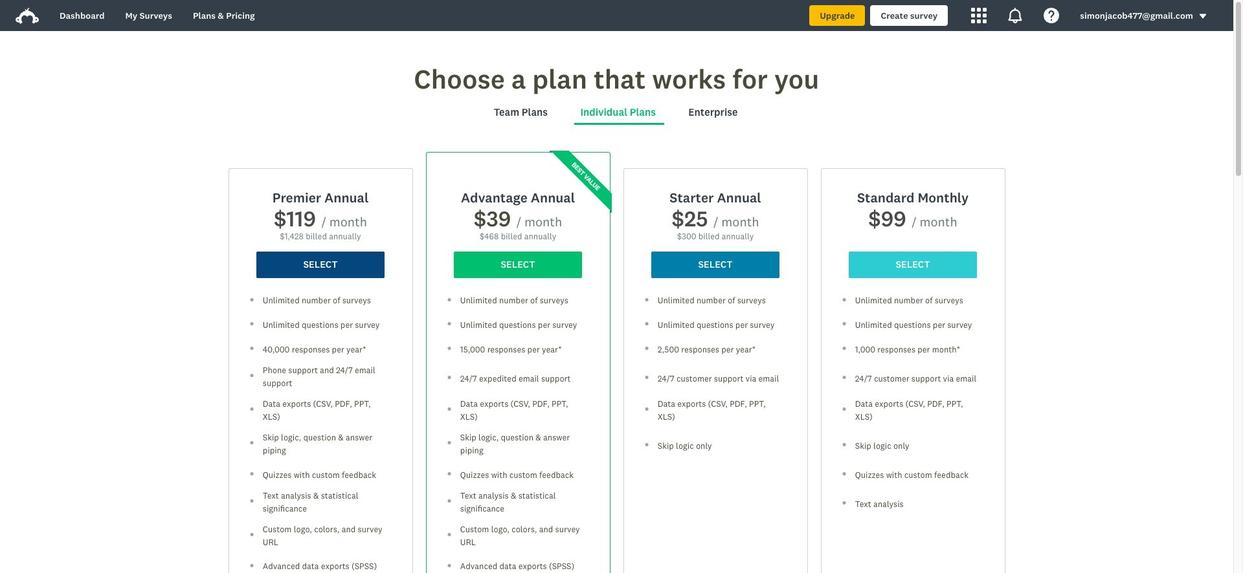 Task type: vqa. For each thing, say whether or not it's contained in the screenshot.
Document image
no



Task type: locate. For each thing, give the bounding box(es) containing it.
1 horizontal spatial products icon image
[[1008, 8, 1023, 23]]

surveymonkey logo image
[[16, 8, 39, 24]]

products icon image
[[971, 8, 987, 23], [1008, 8, 1023, 23]]

dropdown arrow image
[[1198, 12, 1208, 21]]

0 horizontal spatial products icon image
[[971, 8, 987, 23]]

1 products icon image from the left
[[971, 8, 987, 23]]



Task type: describe. For each thing, give the bounding box(es) containing it.
help icon image
[[1044, 8, 1059, 23]]

2 products icon image from the left
[[1008, 8, 1023, 23]]



